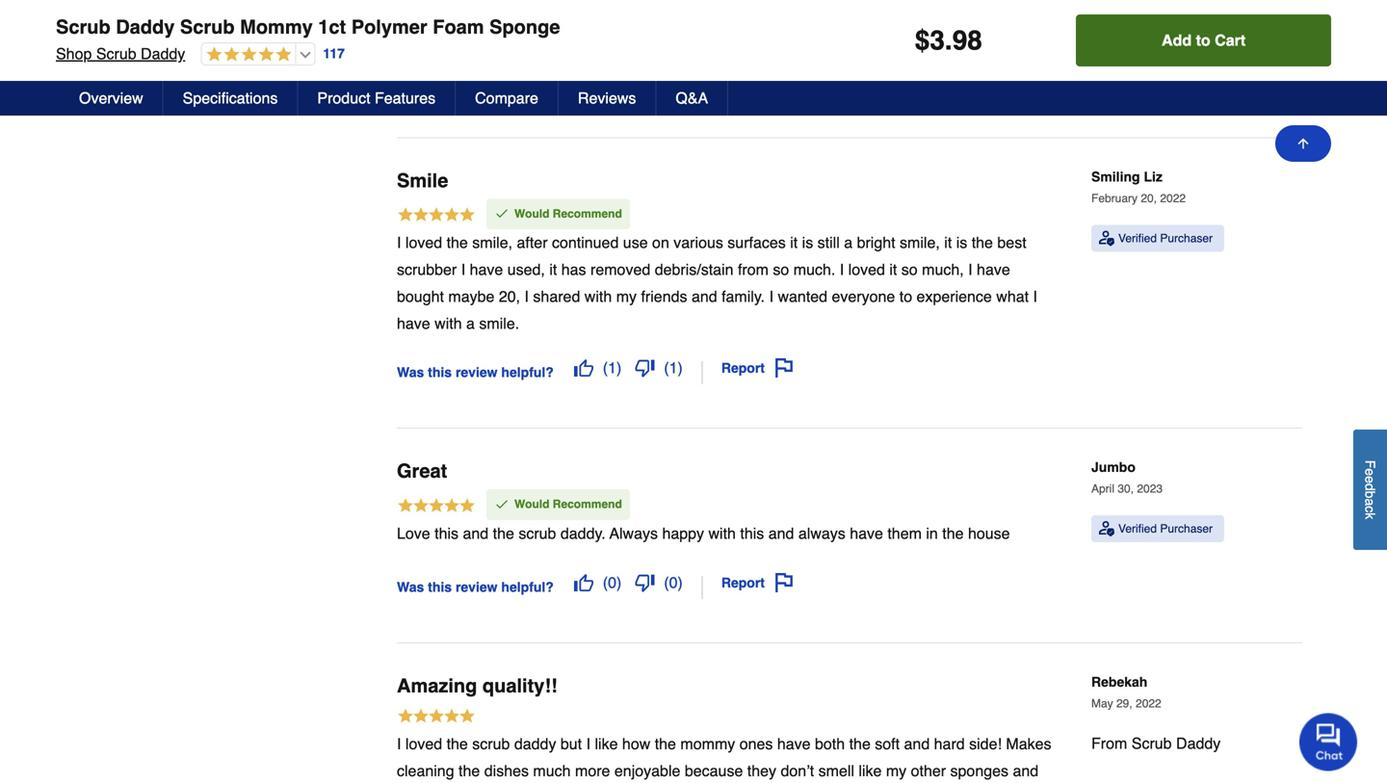 Task type: describe. For each thing, give the bounding box(es) containing it.
2 smile, from the left
[[900, 234, 941, 252]]

helpful? for great
[[502, 580, 554, 595]]

1 so from the left
[[773, 261, 790, 279]]

scrub up shop
[[56, 16, 111, 38]]

the up scrubber
[[447, 234, 468, 252]]

smell
[[819, 763, 855, 780]]

daddy inside i loved the scrub daddy but i like how the mommy ones have both the soft and hard side! makes cleaning the dishes much more enjoyable because they don't smell like my other sponges an
[[515, 736, 557, 753]]

( for thumb down icon on the left bottom of page
[[664, 574, 670, 592]]

best
[[998, 234, 1027, 252]]

1 horizontal spatial a
[[845, 234, 853, 252]]

1 e from the top
[[1363, 469, 1379, 476]]

scrub left daddy.
[[519, 525, 557, 543]]

and inside i loved the smile, after continued use on various surfaces it is still a bright smile, it is the best scrubber i have used, it has removed debris/stain from so much. i loved it so much, i have bought maybe 20, i  shared with my friends and family. i wanted everyone to experience what i have with a smile.
[[692, 288, 718, 306]]

jumbo april 30, 2023
[[1092, 460, 1163, 496]]

ones
[[740, 736, 773, 753]]

april
[[1092, 483, 1115, 496]]

verified purchaser for smile
[[1119, 232, 1214, 245]]

i inside the i love this sponge for cleaning my bathtub it's amazing on attacking grime and soap scum. i am using the scour daddy and scrub mommy and scrub daddy and they all work amazing for my bathtub and also cleaning my fish tank
[[397, 32, 401, 50]]

30,
[[1118, 483, 1134, 496]]

add
[[1162, 31, 1192, 49]]

0 horizontal spatial like
[[595, 736, 618, 753]]

b
[[1363, 491, 1379, 499]]

my down i on the right
[[1007, 59, 1027, 77]]

i down amazing
[[397, 736, 401, 753]]

smile
[[397, 170, 449, 192]]

mommy inside i loved the scrub daddy but i like how the mommy ones have both the soft and hard side! makes cleaning the dishes much more enjoyable because they don't smell like my other sponges an
[[681, 736, 736, 753]]

verified purchaser icon image for great
[[1100, 522, 1115, 537]]

scrubber
[[397, 261, 457, 279]]

) for thumb up icon
[[617, 359, 622, 377]]

it up much,
[[945, 234, 953, 252]]

have up maybe
[[470, 261, 503, 279]]

side!
[[970, 736, 1002, 753]]

1 horizontal spatial bathtub
[[630, 32, 682, 50]]

in
[[927, 525, 939, 543]]

i loved the smile, after continued use on various surfaces it is still a bright smile, it is the best scrubber i have used, it has removed debris/stain from so much. i loved it so much, i have bought maybe 20, i  shared with my friends and family. i wanted everyone to experience what i have with a smile.
[[397, 234, 1038, 333]]

attacking
[[793, 32, 854, 50]]

quality!!
[[483, 675, 558, 698]]

2023
[[1138, 483, 1163, 496]]

what
[[997, 288, 1029, 306]]

compare button
[[456, 81, 559, 116]]

scrub up 4.9 stars image
[[180, 16, 235, 38]]

overview
[[79, 89, 143, 107]]

hard
[[935, 736, 965, 753]]

reviews button
[[559, 81, 657, 116]]

loved for i loved the smile, after continued use on various surfaces it is still a bright smile, it is the best scrubber i have used, it has removed debris/stain from so much. i loved it so much, i have bought maybe 20, i  shared with my friends and family. i wanted everyone to experience what i have with a smile.
[[406, 234, 443, 252]]

use
[[623, 234, 648, 252]]

smile.
[[479, 315, 520, 333]]

checkmark image for great
[[494, 497, 510, 512]]

1 from scrub daddy from the top
[[1092, 12, 1221, 30]]

product
[[317, 89, 371, 107]]

on inside the i love this sponge for cleaning my bathtub it's amazing on attacking grime and soap scum. i am using the scour daddy and scrub mommy and scrub daddy and they all work amazing for my bathtub and also cleaning my fish tank
[[771, 32, 788, 50]]

to inside button
[[1197, 31, 1211, 49]]

specifications
[[183, 89, 278, 107]]

a inside button
[[1363, 499, 1379, 506]]

removed
[[591, 261, 651, 279]]

and down it's
[[683, 59, 709, 77]]

smiling liz february 20, 2022
[[1092, 169, 1187, 205]]

debris/stain
[[655, 261, 734, 279]]

recommend for smile
[[553, 207, 622, 221]]

both
[[815, 736, 845, 753]]

work
[[885, 59, 917, 77]]

verified for great
[[1119, 523, 1158, 536]]

review for smile
[[456, 365, 498, 380]]

i
[[1015, 32, 1018, 50]]

rebekah may 29, 2022
[[1092, 675, 1162, 711]]

i down used,
[[525, 288, 529, 306]]

was for great
[[397, 580, 424, 595]]

flag image for smile
[[775, 359, 794, 378]]

sponge
[[490, 16, 560, 38]]

1 vertical spatial with
[[435, 315, 462, 333]]

( 1 ) for thumb down image
[[664, 359, 683, 377]]

february
[[1092, 192, 1138, 205]]

1 for thumb down image
[[670, 359, 678, 377]]

and left 3
[[901, 32, 927, 50]]

and inside i loved the scrub daddy but i like how the mommy ones have both the soft and hard side! makes cleaning the dishes much more enjoyable because they don't smell like my other sponges an
[[905, 736, 930, 753]]

1ct
[[318, 16, 346, 38]]

report for smile
[[722, 361, 765, 376]]

1 vertical spatial cleaning
[[515, 86, 573, 104]]

maybe
[[449, 288, 495, 306]]

review for great
[[456, 580, 498, 595]]

but
[[561, 736, 582, 753]]

don't
[[781, 763, 815, 780]]

makes
[[1007, 736, 1052, 753]]

the right how on the left of page
[[655, 736, 677, 753]]

) for thumb down image
[[678, 359, 683, 377]]

may
[[1092, 698, 1114, 711]]

report for great
[[722, 576, 765, 591]]

specifications button
[[164, 81, 298, 116]]

( for thumb up image
[[603, 574, 608, 592]]

0 horizontal spatial bathtub
[[397, 86, 449, 104]]

the right in
[[943, 525, 964, 543]]

1 from from the top
[[1092, 12, 1128, 30]]

d
[[1363, 484, 1379, 491]]

2 from from the top
[[1092, 735, 1128, 753]]

flag image for great
[[775, 574, 794, 593]]

it left has
[[550, 261, 557, 279]]

2 from scrub daddy from the top
[[1092, 735, 1221, 753]]

the left daddy.
[[493, 525, 515, 543]]

thumb up image
[[574, 574, 593, 593]]

was for smile
[[397, 365, 424, 380]]

amazing quality!!
[[397, 675, 558, 698]]

product features button
[[298, 81, 456, 116]]

sponges
[[951, 763, 1009, 780]]

cleaning inside i loved the scrub daddy but i like how the mommy ones have both the soft and hard side! makes cleaning the dishes much more enjoyable because they don't smell like my other sponges an
[[397, 763, 455, 780]]

scrub up q&a button
[[713, 59, 751, 77]]

house
[[969, 525, 1011, 543]]

i up maybe
[[461, 261, 466, 279]]

more
[[575, 763, 611, 780]]

and up reviews button
[[552, 59, 578, 77]]

enjoyable
[[615, 763, 681, 780]]

2 so from the left
[[902, 261, 918, 279]]

would for smile
[[515, 207, 550, 221]]

1 horizontal spatial for
[[984, 59, 1002, 77]]

scrub up add
[[1132, 12, 1173, 30]]

0 for thumb up image
[[608, 574, 617, 592]]

1 5 stars image from the top
[[397, 4, 476, 25]]

polymer
[[352, 16, 428, 38]]

i up scrubber
[[397, 234, 401, 252]]

the down amazing quality!!
[[447, 736, 468, 753]]

29,
[[1117, 698, 1133, 711]]

thumb down image
[[635, 359, 655, 378]]

much,
[[923, 261, 965, 279]]

love this and the scrub daddy. always happy with this and always have them in the house
[[397, 525, 1011, 543]]

and left "also"
[[453, 86, 479, 104]]

all
[[865, 59, 881, 77]]

continued
[[552, 234, 619, 252]]

surfaces
[[728, 234, 786, 252]]

family.
[[722, 288, 765, 306]]

verified for smile
[[1119, 232, 1158, 245]]

the left dishes
[[459, 763, 480, 780]]

wanted
[[778, 288, 828, 306]]

daddy.
[[561, 525, 606, 543]]

i right what
[[1034, 288, 1038, 306]]

love
[[397, 525, 431, 543]]

was this review helpful? for great
[[397, 580, 554, 595]]

my inside i loved the scrub daddy but i like how the mommy ones have both the soft and hard side! makes cleaning the dishes much more enjoyable because they don't smell like my other sponges an
[[887, 763, 907, 780]]

it up much.
[[791, 234, 798, 252]]

after
[[517, 234, 548, 252]]

k
[[1363, 513, 1379, 520]]

them
[[888, 525, 922, 543]]

q&a button
[[657, 81, 729, 116]]

would recommend for smile
[[515, 207, 622, 221]]

tank
[[630, 86, 659, 104]]

grime
[[859, 32, 897, 50]]

helpful? for smile
[[502, 365, 554, 380]]

everyone
[[832, 288, 896, 306]]

purchaser for great
[[1161, 523, 1214, 536]]

0 for thumb down icon on the left bottom of page
[[670, 574, 678, 592]]

i love this sponge for cleaning my bathtub it's amazing on attacking grime and soap scum. i am using the scour daddy and scrub mommy and scrub daddy and they all work amazing for my bathtub and also cleaning my fish tank
[[397, 32, 1044, 104]]

product features
[[317, 89, 436, 107]]

1 horizontal spatial like
[[859, 763, 882, 780]]

117
[[323, 46, 345, 61]]

$ 3 . 98
[[915, 25, 983, 56]]

i right family.
[[770, 288, 774, 306]]

the left soft
[[850, 736, 871, 753]]

verified purchaser for great
[[1119, 523, 1214, 536]]

i right but
[[587, 736, 591, 753]]

experience
[[917, 288, 993, 306]]

bought
[[397, 288, 444, 306]]



Task type: locate. For each thing, give the bounding box(es) containing it.
0 horizontal spatial on
[[653, 234, 670, 252]]

1 was from the top
[[397, 365, 424, 380]]

1 horizontal spatial ( 1 )
[[664, 359, 683, 377]]

1 vertical spatial to
[[900, 288, 913, 306]]

it
[[791, 234, 798, 252], [945, 234, 953, 252], [550, 261, 557, 279], [890, 261, 898, 279]]

2 report from the top
[[722, 576, 765, 591]]

2 horizontal spatial with
[[709, 525, 736, 543]]

verified purchaser icon image for smile
[[1100, 231, 1115, 246]]

1 horizontal spatial 0
[[670, 574, 678, 592]]

) for thumb up image
[[617, 574, 622, 592]]

( 0 ) for thumb up image
[[603, 574, 622, 592]]

features
[[375, 89, 436, 107]]

much.
[[794, 261, 836, 279]]

2 vertical spatial cleaning
[[397, 763, 455, 780]]

1 horizontal spatial amazing
[[922, 59, 980, 77]]

f e e d b a c k button
[[1354, 430, 1388, 550]]

was down bought
[[397, 365, 424, 380]]

5 stars image for amazing quality!!
[[397, 708, 476, 728]]

e
[[1363, 469, 1379, 476], [1363, 476, 1379, 484]]

2 report button from the top
[[715, 567, 801, 600]]

so right the from
[[773, 261, 790, 279]]

0 vertical spatial 2022
[[1161, 192, 1187, 205]]

0 horizontal spatial so
[[773, 261, 790, 279]]

scrub inside i loved the scrub daddy but i like how the mommy ones have both the soft and hard side! makes cleaning the dishes much more enjoyable because they don't smell like my other sponges an
[[473, 736, 510, 753]]

1 horizontal spatial smile,
[[900, 234, 941, 252]]

verified purchaser down 2023 on the right bottom
[[1119, 523, 1214, 536]]

reviews
[[578, 89, 636, 107]]

( right thumb down icon on the left bottom of page
[[664, 574, 670, 592]]

1 vertical spatial checkmark image
[[494, 497, 510, 512]]

1 vertical spatial would recommend
[[515, 498, 622, 511]]

( right thumb down image
[[664, 359, 670, 377]]

scrub
[[582, 59, 620, 77], [713, 59, 751, 77], [519, 525, 557, 543], [473, 736, 510, 753]]

2 helpful? from the top
[[502, 580, 554, 595]]

1 verified from the top
[[1119, 232, 1158, 245]]

1 ( 0 ) from the left
[[603, 574, 622, 592]]

1 checkmark image from the top
[[494, 206, 510, 221]]

purchaser for smile
[[1161, 232, 1214, 245]]

also
[[483, 86, 511, 104]]

0 vertical spatial checkmark image
[[494, 206, 510, 221]]

a down maybe
[[467, 315, 475, 333]]

flag image
[[775, 359, 794, 378], [775, 574, 794, 593]]

1 is from the left
[[803, 234, 814, 252]]

1 flag image from the top
[[775, 359, 794, 378]]

1 vertical spatial recommend
[[553, 498, 622, 511]]

amazing
[[397, 675, 477, 698]]

arrow up image
[[1296, 136, 1312, 151]]

( 1 ) for thumb up icon
[[603, 359, 622, 377]]

1 vertical spatial review
[[456, 580, 498, 595]]

0 horizontal spatial amazing
[[709, 32, 767, 50]]

the
[[438, 59, 460, 77], [447, 234, 468, 252], [972, 234, 994, 252], [493, 525, 515, 543], [943, 525, 964, 543], [447, 736, 468, 753], [655, 736, 677, 753], [850, 736, 871, 753], [459, 763, 480, 780]]

scrub down 29,
[[1132, 735, 1173, 753]]

e up 'd'
[[1363, 469, 1379, 476]]

0 vertical spatial verified purchaser
[[1119, 232, 1214, 245]]

1 vertical spatial loved
[[849, 261, 886, 279]]

jumbo
[[1092, 460, 1136, 475]]

1 horizontal spatial 1
[[670, 359, 678, 377]]

20, up smile.
[[499, 288, 521, 306]]

verified purchaser icon image down february
[[1100, 231, 1115, 246]]

great
[[397, 460, 447, 483]]

verified
[[1119, 232, 1158, 245], [1119, 523, 1158, 536]]

( for thumb up icon
[[603, 359, 608, 377]]

always
[[610, 525, 658, 543]]

0 vertical spatial for
[[521, 32, 539, 50]]

mommy
[[624, 59, 679, 77], [681, 736, 736, 753]]

( 1 ) right thumb up icon
[[603, 359, 622, 377]]

0 vertical spatial to
[[1197, 31, 1211, 49]]

1 vertical spatial was
[[397, 580, 424, 595]]

0 horizontal spatial 20,
[[499, 288, 521, 306]]

they inside the i love this sponge for cleaning my bathtub it's amazing on attacking grime and soap scum. i am using the scour daddy and scrub mommy and scrub daddy and they all work amazing for my bathtub and also cleaning my fish tank
[[832, 59, 861, 77]]

bright
[[857, 234, 896, 252]]

1 vertical spatial helpful?
[[502, 580, 554, 595]]

would recommend for great
[[515, 498, 622, 511]]

on left attacking
[[771, 32, 788, 50]]

2 verified from the top
[[1119, 523, 1158, 536]]

the inside the i love this sponge for cleaning my bathtub it's amazing on attacking grime and soap scum. i am using the scour daddy and scrub mommy and scrub daddy and they all work amazing for my bathtub and also cleaning my fish tank
[[438, 59, 460, 77]]

2 vertical spatial with
[[709, 525, 736, 543]]

and up "other"
[[905, 736, 930, 753]]

( for thumb down image
[[664, 359, 670, 377]]

like
[[595, 736, 618, 753], [859, 763, 882, 780]]

a up k
[[1363, 499, 1379, 506]]

1 verified purchaser icon image from the top
[[1100, 231, 1115, 246]]

report button for smile
[[715, 352, 801, 385]]

have inside i loved the scrub daddy but i like how the mommy ones have both the soft and hard side! makes cleaning the dishes much more enjoyable because they don't smell like my other sponges an
[[778, 736, 811, 753]]

from scrub daddy
[[1092, 12, 1221, 30], [1092, 735, 1221, 753]]

1 right thumb up icon
[[608, 359, 617, 377]]

was this review helpful? down smile.
[[397, 365, 554, 380]]

) for thumb down icon on the left bottom of page
[[678, 574, 683, 592]]

thumb up image
[[574, 359, 593, 378]]

0 vertical spatial recommend
[[553, 207, 622, 221]]

have left them
[[850, 525, 884, 543]]

1 vertical spatial amazing
[[922, 59, 980, 77]]

1 report from the top
[[722, 361, 765, 376]]

would recommend up continued
[[515, 207, 622, 221]]

flag image down love this and the scrub daddy. always happy with this and always have them in the house
[[775, 574, 794, 593]]

0 horizontal spatial ( 1 )
[[603, 359, 622, 377]]

0 vertical spatial on
[[771, 32, 788, 50]]

1 vertical spatial was this review helpful?
[[397, 580, 554, 595]]

1 ( 1 ) from the left
[[603, 359, 622, 377]]

cart
[[1216, 31, 1246, 49]]

0 vertical spatial report button
[[715, 352, 801, 385]]

the right using
[[438, 59, 460, 77]]

0 vertical spatial was
[[397, 365, 424, 380]]

mommy up "because"
[[681, 736, 736, 753]]

was this review helpful?
[[397, 365, 554, 380], [397, 580, 554, 595]]

still
[[818, 234, 840, 252]]

c
[[1363, 506, 1379, 513]]

i right much,
[[969, 261, 973, 279]]

0 vertical spatial they
[[832, 59, 861, 77]]

( 0 ) right thumb up image
[[603, 574, 622, 592]]

2022 right 29,
[[1136, 698, 1162, 711]]

sponge
[[467, 32, 517, 50]]

2 is from the left
[[957, 234, 968, 252]]

recommend up continued
[[553, 207, 622, 221]]

they inside i loved the scrub daddy but i like how the mommy ones have both the soft and hard side! makes cleaning the dishes much more enjoyable because they don't smell like my other sponges an
[[748, 763, 777, 780]]

loved for i loved the scrub daddy but i like how the mommy ones have both the soft and hard side! makes cleaning the dishes much more enjoyable because they don't smell like my other sponges an
[[406, 736, 443, 753]]

1 would from the top
[[515, 207, 550, 221]]

it's
[[686, 32, 704, 50]]

and left always
[[769, 525, 795, 543]]

for right sponge
[[521, 32, 539, 50]]

have down bought
[[397, 315, 431, 333]]

2 would from the top
[[515, 498, 550, 511]]

0 vertical spatial was this review helpful?
[[397, 365, 554, 380]]

( 1 ) right thumb down image
[[664, 359, 683, 377]]

thumb down image
[[635, 574, 655, 593]]

cleaning left dishes
[[397, 763, 455, 780]]

loved inside i loved the scrub daddy but i like how the mommy ones have both the soft and hard side! makes cleaning the dishes much more enjoyable because they don't smell like my other sponges an
[[406, 736, 443, 753]]

verified purchaser icon image down april
[[1100, 522, 1115, 537]]

my inside i loved the smile, after continued use on various surfaces it is still a bright smile, it is the best scrubber i have used, it has removed debris/stain from so much. i loved it so much, i have bought maybe 20, i  shared with my friends and family. i wanted everyone to experience what i have with a smile.
[[617, 288, 637, 306]]

0 vertical spatial verified
[[1119, 232, 1158, 245]]

0 horizontal spatial smile,
[[473, 234, 513, 252]]

scum.
[[969, 32, 1010, 50]]

and down attacking
[[802, 59, 827, 77]]

it down bright
[[890, 261, 898, 279]]

1 for thumb up icon
[[608, 359, 617, 377]]

0 vertical spatial bathtub
[[630, 32, 682, 50]]

2 5 stars image from the top
[[397, 206, 476, 227]]

a right still
[[845, 234, 853, 252]]

1 horizontal spatial they
[[832, 59, 861, 77]]

review
[[456, 365, 498, 380], [456, 580, 498, 595]]

2 vertical spatial loved
[[406, 736, 443, 753]]

0 vertical spatial helpful?
[[502, 365, 554, 380]]

1 horizontal spatial ( 0 )
[[664, 574, 683, 592]]

0 vertical spatial verified purchaser icon image
[[1100, 231, 1115, 246]]

chat invite button image
[[1300, 713, 1359, 772]]

daddy up compare button
[[506, 59, 548, 77]]

1 would recommend from the top
[[515, 207, 622, 221]]

1 vertical spatial mommy
[[681, 736, 736, 753]]

0 horizontal spatial for
[[521, 32, 539, 50]]

is left still
[[803, 234, 814, 252]]

1 purchaser from the top
[[1161, 232, 1214, 245]]

0 horizontal spatial 0
[[608, 574, 617, 592]]

1 was this review helpful? from the top
[[397, 365, 554, 380]]

purchaser down liz
[[1161, 232, 1214, 245]]

they down the ones at the bottom of the page
[[748, 763, 777, 780]]

have down best
[[977, 261, 1011, 279]]

1 1 from the left
[[608, 359, 617, 377]]

shared
[[533, 288, 581, 306]]

1 vertical spatial verified
[[1119, 523, 1158, 536]]

2 verified purchaser from the top
[[1119, 523, 1214, 536]]

happy
[[663, 525, 705, 543]]

for down scum.
[[984, 59, 1002, 77]]

checkmark image for smile
[[494, 206, 510, 221]]

recommend for great
[[553, 498, 622, 511]]

0 vertical spatial loved
[[406, 234, 443, 252]]

0 vertical spatial would recommend
[[515, 207, 622, 221]]

report button down love this and the scrub daddy. always happy with this and always have them in the house
[[715, 567, 801, 600]]

soap
[[932, 32, 965, 50]]

was down love
[[397, 580, 424, 595]]

this inside the i love this sponge for cleaning my bathtub it's amazing on attacking grime and soap scum. i am using the scour daddy and scrub mommy and scrub daddy and they all work amazing for my bathtub and also cleaning my fish tank
[[438, 32, 462, 50]]

1 vertical spatial a
[[467, 315, 475, 333]]

1 vertical spatial verified purchaser
[[1119, 523, 1214, 536]]

0 vertical spatial purchaser
[[1161, 232, 1214, 245]]

1 verified purchaser from the top
[[1119, 232, 1214, 245]]

compare
[[475, 89, 539, 107]]

( 0 ) for thumb down icon on the left bottom of page
[[664, 574, 683, 592]]

from
[[1092, 12, 1128, 30], [1092, 735, 1128, 753]]

2 was this review helpful? from the top
[[397, 580, 554, 595]]

from
[[738, 261, 769, 279]]

20, inside smiling liz february 20, 2022
[[1142, 192, 1158, 205]]

2 review from the top
[[456, 580, 498, 595]]

1 horizontal spatial on
[[771, 32, 788, 50]]

98
[[953, 25, 983, 56]]

(
[[603, 359, 608, 377], [664, 359, 670, 377], [603, 574, 608, 592], [664, 574, 670, 592]]

to inside i loved the smile, after continued use on various surfaces it is still a bright smile, it is the best scrubber i have used, it has removed debris/stain from so much. i loved it so much, i have bought maybe 20, i  shared with my friends and family. i wanted everyone to experience what i have with a smile.
[[900, 288, 913, 306]]

i loved the scrub daddy but i like how the mommy ones have both the soft and hard side! makes cleaning the dishes much more enjoyable because they don't smell like my other sponges an
[[397, 736, 1052, 784]]

to
[[1197, 31, 1211, 49], [900, 288, 913, 306]]

smiling
[[1092, 169, 1141, 185]]

( right thumb up image
[[603, 574, 608, 592]]

q&a
[[676, 89, 709, 107]]

2 flag image from the top
[[775, 574, 794, 593]]

0 horizontal spatial is
[[803, 234, 814, 252]]

with right happy
[[709, 525, 736, 543]]

0 vertical spatial amazing
[[709, 32, 767, 50]]

they left all at the top right of page
[[832, 59, 861, 77]]

( right thumb up icon
[[603, 359, 608, 377]]

amazing
[[709, 32, 767, 50], [922, 59, 980, 77]]

1 review from the top
[[456, 365, 498, 380]]

with
[[585, 288, 612, 306], [435, 315, 462, 333], [709, 525, 736, 543]]

bathtub
[[630, 32, 682, 50], [397, 86, 449, 104]]

0 horizontal spatial to
[[900, 288, 913, 306]]

scour
[[464, 59, 502, 77]]

have up don't
[[778, 736, 811, 753]]

report button for great
[[715, 567, 801, 600]]

1 smile, from the left
[[473, 234, 513, 252]]

verified down february
[[1119, 232, 1158, 245]]

2 was from the top
[[397, 580, 424, 595]]

0 horizontal spatial 1
[[608, 359, 617, 377]]

scrub right shop
[[96, 45, 136, 63]]

0 vertical spatial from
[[1092, 12, 1128, 30]]

the left best
[[972, 234, 994, 252]]

2 horizontal spatial a
[[1363, 499, 1379, 506]]

so
[[773, 261, 790, 279], [902, 261, 918, 279]]

smile, left after
[[473, 234, 513, 252]]

using
[[397, 59, 434, 77]]

smile, up much,
[[900, 234, 941, 252]]

1 helpful? from the top
[[502, 365, 554, 380]]

purchaser
[[1161, 232, 1214, 245], [1161, 523, 1214, 536]]

i left love
[[397, 32, 401, 50]]

my down soft
[[887, 763, 907, 780]]

helpful? left thumb up image
[[502, 580, 554, 595]]

a
[[845, 234, 853, 252], [467, 315, 475, 333], [1363, 499, 1379, 506]]

on inside i loved the smile, after continued use on various surfaces it is still a bright smile, it is the best scrubber i have used, it has removed debris/stain from so much. i loved it so much, i have bought maybe 20, i  shared with my friends and family. i wanted everyone to experience what i have with a smile.
[[653, 234, 670, 252]]

daddy down attacking
[[755, 59, 797, 77]]

so left much,
[[902, 261, 918, 279]]

cleaning right "also"
[[515, 86, 573, 104]]

2 would recommend from the top
[[515, 498, 622, 511]]

like down soft
[[859, 763, 882, 780]]

from scrub daddy up add
[[1092, 12, 1221, 30]]

shop
[[56, 45, 92, 63]]

1 0 from the left
[[608, 574, 617, 592]]

4.9 stars image
[[202, 46, 291, 64]]

2 e from the top
[[1363, 476, 1379, 484]]

) right thumb down image
[[678, 359, 683, 377]]

for
[[521, 32, 539, 50], [984, 59, 1002, 77]]

loved down amazing
[[406, 736, 443, 753]]

they
[[832, 59, 861, 77], [748, 763, 777, 780]]

)
[[617, 359, 622, 377], [678, 359, 683, 377], [617, 574, 622, 592], [678, 574, 683, 592]]

5 stars image
[[397, 4, 476, 25], [397, 206, 476, 227], [397, 497, 476, 517], [397, 708, 476, 728]]

on right use
[[653, 234, 670, 252]]

0 vertical spatial mommy
[[624, 59, 679, 77]]

verified purchaser down smiling liz february 20, 2022
[[1119, 232, 1214, 245]]

bathtub down using
[[397, 86, 449, 104]]

2 ( 0 ) from the left
[[664, 574, 683, 592]]

1 vertical spatial purchaser
[[1161, 523, 1214, 536]]

5 stars image for great
[[397, 497, 476, 517]]

f e e d b a c k
[[1363, 460, 1379, 520]]

5 stars image for smile
[[397, 206, 476, 227]]

1 vertical spatial like
[[859, 763, 882, 780]]

scrub daddy scrub mommy 1ct polymer foam sponge
[[56, 16, 560, 38]]

1 vertical spatial for
[[984, 59, 1002, 77]]

my up fish
[[605, 32, 626, 50]]

is up much,
[[957, 234, 968, 252]]

1 vertical spatial bathtub
[[397, 86, 449, 104]]

1 horizontal spatial to
[[1197, 31, 1211, 49]]

dishes
[[485, 763, 529, 780]]

0 horizontal spatial ( 0 )
[[603, 574, 622, 592]]

0 vertical spatial report
[[722, 361, 765, 376]]

2 purchaser from the top
[[1161, 523, 1214, 536]]

1 vertical spatial from
[[1092, 735, 1128, 753]]

0 horizontal spatial mommy
[[624, 59, 679, 77]]

0 vertical spatial review
[[456, 365, 498, 380]]

3 5 stars image from the top
[[397, 497, 476, 517]]

0 horizontal spatial they
[[748, 763, 777, 780]]

1 vertical spatial they
[[748, 763, 777, 780]]

2 recommend from the top
[[553, 498, 622, 511]]

1 vertical spatial 20,
[[499, 288, 521, 306]]

1 horizontal spatial mommy
[[681, 736, 736, 753]]

4 5 stars image from the top
[[397, 708, 476, 728]]

( 0 ) right thumb down icon on the left bottom of page
[[664, 574, 683, 592]]

20, inside i loved the smile, after continued use on various surfaces it is still a bright smile, it is the best scrubber i have used, it has removed debris/stain from so much. i loved it so much, i have bought maybe 20, i  shared with my friends and family. i wanted everyone to experience what i have with a smile.
[[499, 288, 521, 306]]

2 1 from the left
[[670, 359, 678, 377]]

1 vertical spatial verified purchaser icon image
[[1100, 522, 1115, 537]]

liz
[[1144, 169, 1163, 185]]

overview button
[[60, 81, 164, 116]]

1 report button from the top
[[715, 352, 801, 385]]

0 vertical spatial 20,
[[1142, 192, 1158, 205]]

1 recommend from the top
[[553, 207, 622, 221]]

1 vertical spatial from scrub daddy
[[1092, 735, 1221, 753]]

this
[[438, 32, 462, 50], [428, 365, 452, 380], [435, 525, 459, 543], [741, 525, 765, 543], [428, 580, 452, 595]]

2 ( 1 ) from the left
[[664, 359, 683, 377]]

and right love
[[463, 525, 489, 543]]

flag image down wanted
[[775, 359, 794, 378]]

0 right thumb up image
[[608, 574, 617, 592]]

0 vertical spatial a
[[845, 234, 853, 252]]

would recommend up daddy.
[[515, 498, 622, 511]]

my left fish
[[577, 86, 598, 104]]

report button down family.
[[715, 352, 801, 385]]

1 vertical spatial on
[[653, 234, 670, 252]]

report down love this and the scrub daddy. always happy with this and always have them in the house
[[722, 576, 765, 591]]

0 horizontal spatial with
[[435, 315, 462, 333]]

verified purchaser icon image
[[1100, 231, 1115, 246], [1100, 522, 1115, 537]]

0 vertical spatial cleaning
[[544, 32, 601, 50]]

2 verified purchaser icon image from the top
[[1100, 522, 1115, 537]]

was this review helpful? for smile
[[397, 365, 554, 380]]

fish
[[602, 86, 626, 104]]

because
[[685, 763, 743, 780]]

2 0 from the left
[[670, 574, 678, 592]]

0 vertical spatial flag image
[[775, 359, 794, 378]]

0 vertical spatial like
[[595, 736, 618, 753]]

1 horizontal spatial with
[[585, 288, 612, 306]]

) left thumb down image
[[617, 359, 622, 377]]

1 vertical spatial would
[[515, 498, 550, 511]]

1 vertical spatial flag image
[[775, 574, 794, 593]]

to right everyone at right
[[900, 288, 913, 306]]

1 horizontal spatial is
[[957, 234, 968, 252]]

shop scrub daddy
[[56, 45, 185, 63]]

is
[[803, 234, 814, 252], [957, 234, 968, 252]]

2022 inside rebekah may 29, 2022
[[1136, 698, 1162, 711]]

scrub up fish
[[582, 59, 620, 77]]

.
[[945, 25, 953, 56]]

i right much.
[[840, 261, 845, 279]]

daddy up much
[[515, 736, 557, 753]]

purchaser down 2023 on the right bottom
[[1161, 523, 1214, 536]]

rebekah
[[1092, 675, 1148, 690]]

0 vertical spatial with
[[585, 288, 612, 306]]

add to cart
[[1162, 31, 1246, 49]]

cleaning up the reviews
[[544, 32, 601, 50]]

would for great
[[515, 498, 550, 511]]

has
[[562, 261, 587, 279]]

3
[[930, 25, 945, 56]]

other
[[911, 763, 947, 780]]

0 horizontal spatial a
[[467, 315, 475, 333]]

checkmark image
[[494, 206, 510, 221], [494, 497, 510, 512]]

mommy inside the i love this sponge for cleaning my bathtub it's amazing on attacking grime and soap scum. i am using the scour daddy and scrub mommy and scrub daddy and they all work amazing for my bathtub and also cleaning my fish tank
[[624, 59, 679, 77]]

i
[[397, 32, 401, 50], [397, 234, 401, 252], [461, 261, 466, 279], [840, 261, 845, 279], [969, 261, 973, 279], [525, 288, 529, 306], [770, 288, 774, 306], [1034, 288, 1038, 306], [397, 736, 401, 753], [587, 736, 591, 753]]

1 vertical spatial report button
[[715, 567, 801, 600]]

2 checkmark image from the top
[[494, 497, 510, 512]]

used,
[[508, 261, 545, 279]]

20, down liz
[[1142, 192, 1158, 205]]

1
[[608, 359, 617, 377], [670, 359, 678, 377]]

and down debris/stain
[[692, 288, 718, 306]]

how
[[623, 736, 651, 753]]

loved
[[406, 234, 443, 252], [849, 261, 886, 279], [406, 736, 443, 753]]

1 vertical spatial 2022
[[1136, 698, 1162, 711]]

2022 inside smiling liz february 20, 2022
[[1161, 192, 1187, 205]]

$
[[915, 25, 930, 56]]

2 vertical spatial a
[[1363, 499, 1379, 506]]

0 vertical spatial would
[[515, 207, 550, 221]]

1 horizontal spatial so
[[902, 261, 918, 279]]



Task type: vqa. For each thing, say whether or not it's contained in the screenshot.
the middle a
yes



